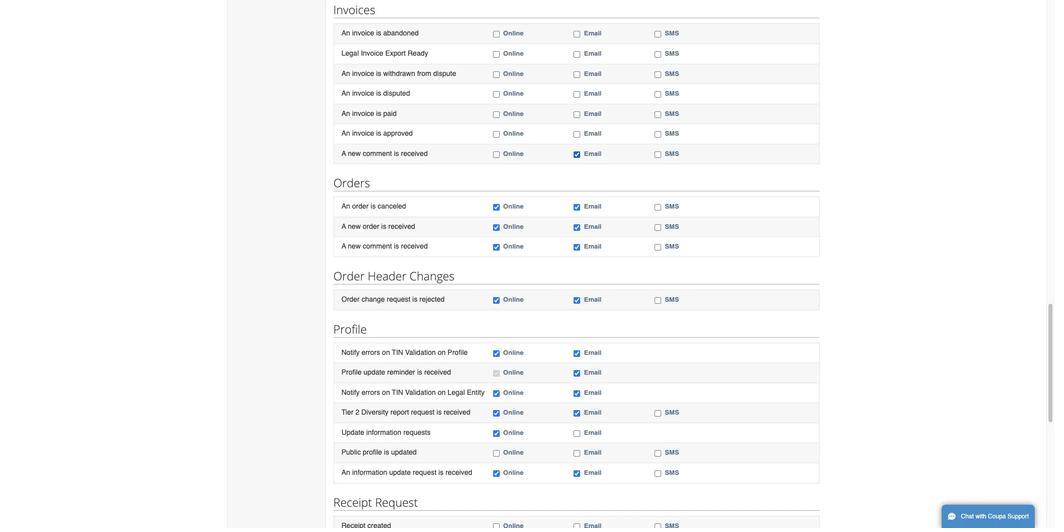 Task type: locate. For each thing, give the bounding box(es) containing it.
2 an from the top
[[342, 69, 350, 77]]

1 vertical spatial notify
[[342, 388, 360, 397]]

information for an
[[352, 469, 388, 477]]

notify up profile update reminder is received
[[342, 348, 360, 357]]

3 online from the top
[[504, 70, 524, 77]]

errors for notify errors on tin validation on legal entity
[[362, 388, 380, 397]]

invoice down 'an invoice is disputed'
[[352, 109, 375, 117]]

1 tin from the top
[[392, 348, 404, 357]]

received
[[401, 149, 428, 157], [389, 222, 416, 230], [401, 242, 428, 251], [425, 368, 451, 377], [444, 409, 471, 417], [446, 469, 473, 477]]

1 vertical spatial order
[[342, 295, 360, 304]]

invoice up invoice
[[352, 29, 375, 37]]

validation
[[406, 348, 436, 357], [406, 388, 436, 397]]

an down 'an invoice is disputed'
[[342, 109, 350, 117]]

2 validation from the top
[[406, 388, 436, 397]]

request up the requests
[[411, 409, 435, 417]]

legal
[[342, 49, 359, 57], [448, 388, 465, 397]]

10 sms from the top
[[665, 243, 680, 251]]

legal left invoice
[[342, 49, 359, 57]]

information for update
[[367, 429, 402, 437]]

an for an invoice is abandoned
[[342, 29, 350, 37]]

3 invoice from the top
[[352, 89, 375, 97]]

7 email from the top
[[584, 150, 602, 157]]

an down an invoice is paid
[[342, 129, 350, 137]]

11 sms from the top
[[665, 296, 680, 304]]

notify errors on tin validation on legal entity
[[342, 388, 485, 397]]

18 online from the top
[[504, 469, 524, 477]]

profile
[[334, 321, 367, 337], [448, 348, 468, 357], [342, 368, 362, 377]]

5 invoice from the top
[[352, 129, 375, 137]]

14 sms from the top
[[665, 469, 680, 477]]

update down updated
[[389, 469, 411, 477]]

update left reminder
[[364, 368, 386, 377]]

9 online from the top
[[504, 223, 524, 230]]

order
[[352, 202, 369, 210], [363, 222, 380, 230]]

request down order header changes
[[387, 295, 411, 304]]

6 an from the top
[[342, 202, 350, 210]]

0 vertical spatial update
[[364, 368, 386, 377]]

tin down profile update reminder is received
[[392, 388, 404, 397]]

2 vertical spatial profile
[[342, 368, 362, 377]]

an down invoices
[[342, 29, 350, 37]]

1 sms from the top
[[665, 30, 680, 37]]

2 email from the top
[[584, 50, 602, 57]]

from
[[417, 69, 432, 77]]

0 vertical spatial profile
[[334, 321, 367, 337]]

new down "a new order is received"
[[348, 242, 361, 251]]

notify for notify errors on tin validation on profile
[[342, 348, 360, 357]]

2 comment from the top
[[363, 242, 392, 251]]

email
[[584, 30, 602, 37], [584, 50, 602, 57], [584, 70, 602, 77], [584, 90, 602, 97], [584, 110, 602, 117], [584, 130, 602, 137], [584, 150, 602, 157], [584, 203, 602, 210], [584, 223, 602, 230], [584, 243, 602, 251], [584, 296, 602, 304], [584, 349, 602, 357], [584, 369, 602, 377], [584, 389, 602, 397], [584, 409, 602, 417], [584, 429, 602, 437], [584, 449, 602, 457], [584, 469, 602, 477]]

notify for notify errors on tin validation on legal entity
[[342, 388, 360, 397]]

5 online from the top
[[504, 110, 524, 117]]

approved
[[384, 129, 413, 137]]

1 email from the top
[[584, 30, 602, 37]]

tier
[[342, 409, 354, 417]]

request
[[375, 494, 418, 511]]

orders
[[334, 175, 370, 191]]

notify
[[342, 348, 360, 357], [342, 388, 360, 397]]

update
[[364, 368, 386, 377], [389, 469, 411, 477]]

4 an from the top
[[342, 109, 350, 117]]

notify up "tier"
[[342, 388, 360, 397]]

1 vertical spatial errors
[[362, 388, 380, 397]]

an
[[342, 29, 350, 37], [342, 69, 350, 77], [342, 89, 350, 97], [342, 109, 350, 117], [342, 129, 350, 137], [342, 202, 350, 210], [342, 469, 350, 477]]

0 vertical spatial information
[[367, 429, 402, 437]]

3 sms from the top
[[665, 70, 680, 77]]

order down orders
[[352, 202, 369, 210]]

validation for legal
[[406, 388, 436, 397]]

6 email from the top
[[584, 130, 602, 137]]

profile up "tier"
[[342, 368, 362, 377]]

errors up profile update reminder is received
[[362, 348, 380, 357]]

a new comment is received down an invoice is approved
[[342, 149, 428, 157]]

request down updated
[[413, 469, 437, 477]]

errors for notify errors on tin validation on profile
[[362, 348, 380, 357]]

1 vertical spatial comment
[[363, 242, 392, 251]]

order change request is rejected
[[342, 295, 445, 304]]

profile down change on the bottom of the page
[[334, 321, 367, 337]]

comment
[[363, 149, 392, 157], [363, 242, 392, 251]]

a new comment is received
[[342, 149, 428, 157], [342, 242, 428, 251]]

update
[[342, 429, 365, 437]]

new up orders
[[348, 149, 361, 157]]

invoice down an invoice is paid
[[352, 129, 375, 137]]

information
[[367, 429, 402, 437], [352, 469, 388, 477]]

tin up profile update reminder is received
[[392, 348, 404, 357]]

16 email from the top
[[584, 429, 602, 437]]

1 vertical spatial a new comment is received
[[342, 242, 428, 251]]

new down an order is canceled
[[348, 222, 361, 230]]

update information requests
[[342, 429, 431, 437]]

0 vertical spatial new
[[348, 149, 361, 157]]

comment down an invoice is approved
[[363, 149, 392, 157]]

12 online from the top
[[504, 349, 524, 357]]

errors up diversity
[[362, 388, 380, 397]]

7 online from the top
[[504, 150, 524, 157]]

18 email from the top
[[584, 469, 602, 477]]

a new order is received
[[342, 222, 416, 230]]

0 vertical spatial order
[[352, 202, 369, 210]]

14 email from the top
[[584, 389, 602, 397]]

profile
[[363, 449, 382, 457]]

comment down "a new order is received"
[[363, 242, 392, 251]]

a new comment is received down "a new order is received"
[[342, 242, 428, 251]]

legal left entity
[[448, 388, 465, 397]]

errors
[[362, 348, 380, 357], [362, 388, 380, 397]]

an up 'an invoice is disputed'
[[342, 69, 350, 77]]

0 horizontal spatial update
[[364, 368, 386, 377]]

7 an from the top
[[342, 469, 350, 477]]

a up orders
[[342, 149, 346, 157]]

0 vertical spatial a new comment is received
[[342, 149, 428, 157]]

1 invoice from the top
[[352, 29, 375, 37]]

a down "a new order is received"
[[342, 242, 346, 251]]

0 vertical spatial request
[[387, 295, 411, 304]]

0 vertical spatial notify
[[342, 348, 360, 357]]

order up change on the bottom of the page
[[334, 268, 365, 284]]

on up profile update reminder is received
[[382, 348, 390, 357]]

1 an from the top
[[342, 29, 350, 37]]

invoice up an invoice is paid
[[352, 89, 375, 97]]

support
[[1009, 513, 1030, 520]]

an for an invoice is withdrawn from dispute
[[342, 69, 350, 77]]

1 vertical spatial request
[[411, 409, 435, 417]]

1 online from the top
[[504, 30, 524, 37]]

request
[[387, 295, 411, 304], [411, 409, 435, 417], [413, 469, 437, 477]]

2 vertical spatial new
[[348, 242, 361, 251]]

0 vertical spatial order
[[334, 268, 365, 284]]

rejected
[[420, 295, 445, 304]]

0 vertical spatial tin
[[392, 348, 404, 357]]

0 vertical spatial validation
[[406, 348, 436, 357]]

an for an invoice is paid
[[342, 109, 350, 117]]

a
[[342, 149, 346, 157], [342, 222, 346, 230], [342, 242, 346, 251]]

17 online from the top
[[504, 449, 524, 457]]

tin
[[392, 348, 404, 357], [392, 388, 404, 397]]

invoices
[[334, 2, 376, 18]]

None checkbox
[[493, 31, 500, 38], [574, 31, 581, 38], [493, 51, 500, 58], [655, 71, 662, 78], [574, 91, 581, 98], [655, 91, 662, 98], [493, 111, 500, 118], [493, 131, 500, 138], [493, 151, 500, 158], [655, 151, 662, 158], [655, 204, 662, 211], [574, 224, 581, 231], [574, 244, 581, 251], [655, 244, 662, 251], [574, 350, 581, 357], [493, 370, 500, 377], [574, 411, 581, 417], [655, 411, 662, 417], [493, 431, 500, 437], [655, 524, 662, 529], [493, 31, 500, 38], [574, 31, 581, 38], [493, 51, 500, 58], [655, 71, 662, 78], [574, 91, 581, 98], [655, 91, 662, 98], [493, 111, 500, 118], [493, 131, 500, 138], [493, 151, 500, 158], [655, 151, 662, 158], [655, 204, 662, 211], [574, 224, 581, 231], [574, 244, 581, 251], [655, 244, 662, 251], [574, 350, 581, 357], [493, 370, 500, 377], [574, 411, 581, 417], [655, 411, 662, 417], [493, 431, 500, 437], [655, 524, 662, 529]]

chat
[[962, 513, 975, 520]]

1 notify from the top
[[342, 348, 360, 357]]

profile update reminder is received
[[342, 368, 451, 377]]

13 online from the top
[[504, 369, 524, 377]]

1 new from the top
[[348, 149, 361, 157]]

order for order header changes
[[334, 268, 365, 284]]

validation up reminder
[[406, 348, 436, 357]]

an invoice is disputed
[[342, 89, 410, 97]]

1 vertical spatial a
[[342, 222, 346, 230]]

a down an order is canceled
[[342, 222, 346, 230]]

on
[[382, 348, 390, 357], [438, 348, 446, 357], [382, 388, 390, 397], [438, 388, 446, 397]]

1 horizontal spatial update
[[389, 469, 411, 477]]

on up notify errors on tin validation on legal entity
[[438, 348, 446, 357]]

2 vertical spatial a
[[342, 242, 346, 251]]

diversity
[[362, 409, 389, 417]]

invoice
[[352, 29, 375, 37], [352, 69, 375, 77], [352, 89, 375, 97], [352, 109, 375, 117], [352, 129, 375, 137]]

an invoice is approved
[[342, 129, 413, 137]]

0 vertical spatial a
[[342, 149, 346, 157]]

2 tin from the top
[[392, 388, 404, 397]]

is
[[376, 29, 382, 37], [376, 69, 382, 77], [376, 89, 382, 97], [376, 109, 382, 117], [376, 129, 382, 137], [394, 149, 399, 157], [371, 202, 376, 210], [382, 222, 387, 230], [394, 242, 399, 251], [413, 295, 418, 304], [417, 368, 423, 377], [437, 409, 442, 417], [384, 449, 389, 457], [439, 469, 444, 477]]

2 invoice from the top
[[352, 69, 375, 77]]

canceled
[[378, 202, 406, 210]]

an down public
[[342, 469, 350, 477]]

1 errors from the top
[[362, 348, 380, 357]]

1 validation from the top
[[406, 348, 436, 357]]

information down profile
[[352, 469, 388, 477]]

3 an from the top
[[342, 89, 350, 97]]

13 sms from the top
[[665, 449, 680, 457]]

validation for profile
[[406, 348, 436, 357]]

order left change on the bottom of the page
[[342, 295, 360, 304]]

0 vertical spatial errors
[[362, 348, 380, 357]]

an down orders
[[342, 202, 350, 210]]

on down profile update reminder is received
[[382, 388, 390, 397]]

an information update request is received
[[342, 469, 473, 477]]

profile up entity
[[448, 348, 468, 357]]

12 sms from the top
[[665, 409, 680, 417]]

invoice down invoice
[[352, 69, 375, 77]]

1 horizontal spatial legal
[[448, 388, 465, 397]]

5 an from the top
[[342, 129, 350, 137]]

1 vertical spatial validation
[[406, 388, 436, 397]]

0 vertical spatial legal
[[342, 49, 359, 57]]

0 vertical spatial comment
[[363, 149, 392, 157]]

requests
[[404, 429, 431, 437]]

online
[[504, 30, 524, 37], [504, 50, 524, 57], [504, 70, 524, 77], [504, 90, 524, 97], [504, 110, 524, 117], [504, 130, 524, 137], [504, 150, 524, 157], [504, 203, 524, 210], [504, 223, 524, 230], [504, 243, 524, 251], [504, 296, 524, 304], [504, 349, 524, 357], [504, 369, 524, 377], [504, 389, 524, 397], [504, 409, 524, 417], [504, 429, 524, 437], [504, 449, 524, 457], [504, 469, 524, 477]]

information up public profile is updated
[[367, 429, 402, 437]]

11 online from the top
[[504, 296, 524, 304]]

3 a from the top
[[342, 242, 346, 251]]

validation up tier 2 diversity report request is received
[[406, 388, 436, 397]]

1 vertical spatial legal
[[448, 388, 465, 397]]

new
[[348, 149, 361, 157], [348, 222, 361, 230], [348, 242, 361, 251]]

with
[[976, 513, 987, 520]]

order
[[334, 268, 365, 284], [342, 295, 360, 304]]

order down an order is canceled
[[363, 222, 380, 230]]

2 errors from the top
[[362, 388, 380, 397]]

4 invoice from the top
[[352, 109, 375, 117]]

8 online from the top
[[504, 203, 524, 210]]

sms
[[665, 30, 680, 37], [665, 50, 680, 57], [665, 70, 680, 77], [665, 90, 680, 97], [665, 110, 680, 117], [665, 130, 680, 137], [665, 150, 680, 157], [665, 203, 680, 210], [665, 223, 680, 230], [665, 243, 680, 251], [665, 296, 680, 304], [665, 409, 680, 417], [665, 449, 680, 457], [665, 469, 680, 477]]

1 vertical spatial new
[[348, 222, 361, 230]]

invoice for approved
[[352, 129, 375, 137]]

2 a from the top
[[342, 222, 346, 230]]

1 vertical spatial tin
[[392, 388, 404, 397]]

15 email from the top
[[584, 409, 602, 417]]

invoice for disputed
[[352, 89, 375, 97]]

an up an invoice is paid
[[342, 89, 350, 97]]

invoice for paid
[[352, 109, 375, 117]]

dispute
[[434, 69, 457, 77]]

None checkbox
[[655, 31, 662, 38], [574, 51, 581, 58], [655, 51, 662, 58], [493, 71, 500, 78], [574, 71, 581, 78], [493, 91, 500, 98], [574, 111, 581, 118], [655, 111, 662, 118], [574, 131, 581, 138], [655, 131, 662, 138], [574, 151, 581, 158], [493, 204, 500, 211], [574, 204, 581, 211], [493, 224, 500, 231], [655, 224, 662, 231], [493, 244, 500, 251], [493, 297, 500, 304], [574, 297, 581, 304], [655, 297, 662, 304], [493, 350, 500, 357], [574, 370, 581, 377], [493, 391, 500, 397], [574, 391, 581, 397], [493, 411, 500, 417], [574, 431, 581, 437], [493, 451, 500, 457], [574, 451, 581, 457], [655, 451, 662, 457], [493, 471, 500, 477], [574, 471, 581, 477], [655, 471, 662, 477], [493, 524, 500, 529], [574, 524, 581, 529], [655, 31, 662, 38], [574, 51, 581, 58], [655, 51, 662, 58], [493, 71, 500, 78], [574, 71, 581, 78], [493, 91, 500, 98], [574, 111, 581, 118], [655, 111, 662, 118], [574, 131, 581, 138], [655, 131, 662, 138], [574, 151, 581, 158], [493, 204, 500, 211], [574, 204, 581, 211], [493, 224, 500, 231], [655, 224, 662, 231], [493, 244, 500, 251], [493, 297, 500, 304], [574, 297, 581, 304], [655, 297, 662, 304], [493, 350, 500, 357], [574, 370, 581, 377], [493, 391, 500, 397], [574, 391, 581, 397], [493, 411, 500, 417], [574, 431, 581, 437], [493, 451, 500, 457], [574, 451, 581, 457], [655, 451, 662, 457], [493, 471, 500, 477], [574, 471, 581, 477], [655, 471, 662, 477], [493, 524, 500, 529], [574, 524, 581, 529]]

2 notify from the top
[[342, 388, 360, 397]]

2 a new comment is received from the top
[[342, 242, 428, 251]]

3 new from the top
[[348, 242, 361, 251]]

1 vertical spatial information
[[352, 469, 388, 477]]



Task type: vqa. For each thing, say whether or not it's contained in the screenshot.
in's 'no'
no



Task type: describe. For each thing, give the bounding box(es) containing it.
an for an invoice is disputed
[[342, 89, 350, 97]]

1 vertical spatial update
[[389, 469, 411, 477]]

1 comment from the top
[[363, 149, 392, 157]]

7 sms from the top
[[665, 150, 680, 157]]

on left entity
[[438, 388, 446, 397]]

4 email from the top
[[584, 90, 602, 97]]

tier 2 diversity report request is received
[[342, 409, 471, 417]]

11 email from the top
[[584, 296, 602, 304]]

an invoice is withdrawn from dispute
[[342, 69, 457, 77]]

change
[[362, 295, 385, 304]]

ready
[[408, 49, 429, 57]]

2
[[356, 409, 360, 417]]

17 email from the top
[[584, 449, 602, 457]]

2 sms from the top
[[665, 50, 680, 57]]

6 sms from the top
[[665, 130, 680, 137]]

9 sms from the top
[[665, 223, 680, 230]]

profile for profile
[[334, 321, 367, 337]]

2 vertical spatial request
[[413, 469, 437, 477]]

8 email from the top
[[584, 203, 602, 210]]

1 a from the top
[[342, 149, 346, 157]]

tin for legal
[[392, 388, 404, 397]]

an for an order is canceled
[[342, 202, 350, 210]]

order for order change request is rejected
[[342, 295, 360, 304]]

chat with coupa support button
[[943, 505, 1036, 529]]

6 online from the top
[[504, 130, 524, 137]]

2 online from the top
[[504, 50, 524, 57]]

0 horizontal spatial legal
[[342, 49, 359, 57]]

14 online from the top
[[504, 389, 524, 397]]

12 email from the top
[[584, 349, 602, 357]]

an order is canceled
[[342, 202, 406, 210]]

1 vertical spatial profile
[[448, 348, 468, 357]]

9 email from the top
[[584, 223, 602, 230]]

an for an information update request is received
[[342, 469, 350, 477]]

export
[[386, 49, 406, 57]]

an invoice is paid
[[342, 109, 397, 117]]

10 email from the top
[[584, 243, 602, 251]]

header
[[368, 268, 407, 284]]

4 sms from the top
[[665, 90, 680, 97]]

changes
[[410, 268, 455, 284]]

legal invoice export ready
[[342, 49, 429, 57]]

an for an invoice is approved
[[342, 129, 350, 137]]

4 online from the top
[[504, 90, 524, 97]]

10 online from the top
[[504, 243, 524, 251]]

paid
[[384, 109, 397, 117]]

disputed
[[384, 89, 410, 97]]

receipt request
[[334, 494, 418, 511]]

withdrawn
[[384, 69, 416, 77]]

receipt
[[334, 494, 372, 511]]

updated
[[391, 449, 417, 457]]

tin for profile
[[392, 348, 404, 357]]

notify errors on tin validation on profile
[[342, 348, 468, 357]]

2 new from the top
[[348, 222, 361, 230]]

13 email from the top
[[584, 369, 602, 377]]

reminder
[[388, 368, 416, 377]]

1 vertical spatial order
[[363, 222, 380, 230]]

invoice
[[361, 49, 384, 57]]

entity
[[467, 388, 485, 397]]

1 a new comment is received from the top
[[342, 149, 428, 157]]

5 email from the top
[[584, 110, 602, 117]]

report
[[391, 409, 409, 417]]

an invoice is abandoned
[[342, 29, 419, 37]]

invoice for withdrawn
[[352, 69, 375, 77]]

5 sms from the top
[[665, 110, 680, 117]]

15 online from the top
[[504, 409, 524, 417]]

coupa
[[989, 513, 1007, 520]]

profile for profile update reminder is received
[[342, 368, 362, 377]]

invoice for abandoned
[[352, 29, 375, 37]]

public
[[342, 449, 361, 457]]

3 email from the top
[[584, 70, 602, 77]]

8 sms from the top
[[665, 203, 680, 210]]

chat with coupa support
[[962, 513, 1030, 520]]

order header changes
[[334, 268, 455, 284]]

public profile is updated
[[342, 449, 417, 457]]

abandoned
[[384, 29, 419, 37]]

16 online from the top
[[504, 429, 524, 437]]



